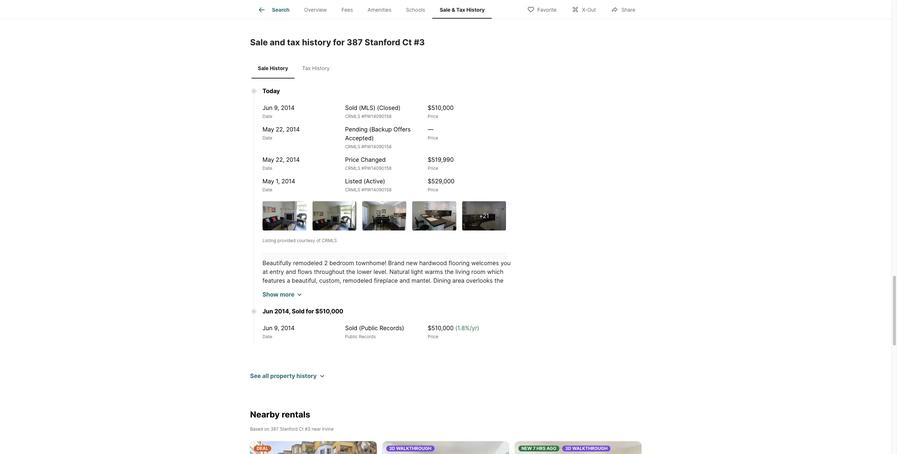 Task type: locate. For each thing, give the bounding box(es) containing it.
white up "walk-"
[[322, 330, 337, 337]]

$510,000
[[428, 104, 454, 112], [316, 308, 344, 315], [428, 325, 454, 332]]

21
[[483, 212, 489, 220]]

1 horizontal spatial stanford
[[365, 37, 401, 47]]

sale right schools
[[440, 7, 451, 13]]

tub, left tile,
[[460, 338, 470, 346]]

1 vertical spatial stanford
[[280, 426, 298, 432]]

ct left near
[[299, 426, 304, 432]]

sold inside sold (mls) (closed) crmls #pw14090158
[[345, 104, 358, 112]]

jun 9, 2014 date down today
[[263, 104, 295, 119]]

5 date from the top
[[263, 334, 272, 340]]

sold left (mls)
[[345, 104, 358, 112]]

throughout.
[[334, 347, 367, 355]]

you
[[501, 260, 511, 267], [272, 365, 282, 372]]

#3 left near
[[305, 426, 311, 432]]

price up —
[[428, 114, 439, 119]]

0 horizontal spatial hardwood
[[263, 330, 290, 337]]

see
[[250, 372, 261, 380]]

sinks,
[[489, 347, 506, 355]]

date inside may 1, 2014 date
[[263, 187, 272, 193]]

in down hardware.
[[379, 312, 383, 319]]

remodeled up 'kitchen's'
[[343, 277, 373, 284]]

2 may from the top
[[263, 156, 274, 163]]

ago
[[547, 446, 557, 451]]

includes
[[339, 312, 362, 319]]

2 horizontal spatial history
[[467, 7, 485, 13]]

1 horizontal spatial ct
[[403, 37, 412, 47]]

based
[[250, 426, 263, 432]]

7
[[533, 446, 536, 451]]

0 horizontal spatial for
[[263, 365, 270, 372]]

may inside may 1, 2014 date
[[263, 178, 274, 185]]

1 #pw14090158 from the top
[[362, 114, 392, 119]]

1 horizontal spatial walkthrough
[[573, 446, 608, 451]]

0 vertical spatial $510,000
[[428, 104, 454, 112]]

offers
[[394, 126, 411, 133]]

the down adjacent
[[300, 295, 309, 302]]

0 horizontal spatial ct
[[299, 426, 304, 432]]

0 horizontal spatial white
[[322, 330, 337, 337]]

espresso-
[[422, 321, 449, 328]]

#pw14090158 down (active) at left
[[362, 187, 392, 193]]

0 vertical spatial features
[[263, 277, 285, 284]]

x-out button
[[566, 2, 603, 17]]

the up has
[[491, 321, 502, 328]]

steel down 'dining'
[[432, 286, 445, 293]]

4 #pw14090158 from the top
[[362, 187, 392, 193]]

room down garage
[[317, 321, 331, 328]]

history inside tax history tab
[[312, 65, 330, 71]]

1 vertical spatial ct
[[299, 426, 304, 432]]

fixtures,
[[263, 347, 285, 355], [363, 356, 385, 363]]

townhome!
[[356, 260, 387, 267]]

date for pending (backup offers accepted)
[[263, 135, 272, 141]]

history
[[302, 37, 331, 47], [297, 372, 317, 380]]

1 vertical spatial jun 9, 2014 date
[[263, 325, 295, 340]]

new up "natural"
[[406, 260, 418, 267]]

2 22, from the top
[[276, 156, 285, 163]]

1 horizontal spatial remodeled
[[343, 277, 373, 284]]

flooring,
[[263, 356, 285, 363]]

0 horizontal spatial 387
[[271, 426, 279, 432]]

1 vertical spatial new
[[445, 338, 458, 346]]

history inside "sale & tax history" tab
[[467, 7, 485, 13]]

crmls
[[345, 114, 361, 119], [345, 144, 361, 150], [345, 166, 361, 171], [345, 187, 361, 193], [322, 238, 337, 243]]

!
[[299, 347, 300, 355]]

jun down today
[[263, 104, 273, 112]]

0 vertical spatial ct
[[403, 37, 412, 47]]

the up "granite"
[[329, 286, 338, 293]]

cabinets.
[[452, 312, 477, 319]]

1 horizontal spatial &
[[452, 7, 456, 13]]

deal button
[[250, 441, 377, 454]]

steel
[[432, 286, 445, 293], [289, 303, 302, 311]]

9, for today
[[274, 104, 279, 112]]

price down $529,000
[[428, 187, 439, 193]]

0 vertical spatial with
[[436, 303, 448, 311]]

fixtures, down practically
[[363, 356, 385, 363]]

387 down nearby rentals
[[271, 426, 279, 432]]

0 vertical spatial is
[[290, 286, 295, 293]]

1 horizontal spatial for
[[306, 308, 314, 315]]

(backup
[[370, 126, 392, 133]]

$510,000 down "granite"
[[316, 308, 344, 315]]

0 horizontal spatial storage
[[429, 312, 450, 319]]

room up the overlooks
[[472, 268, 486, 276]]

with left the ample
[[436, 303, 448, 311]]

1 22, from the top
[[276, 126, 285, 133]]

tub, up the close
[[351, 356, 361, 363]]

0 vertical spatial white
[[435, 295, 450, 302]]

+ 21
[[480, 212, 489, 220]]

history
[[467, 7, 485, 13], [270, 65, 288, 71], [312, 65, 330, 71]]

hardwood
[[420, 260, 447, 267], [263, 330, 290, 337]]

in up paint at left
[[330, 338, 335, 346]]

1 vertical spatial 9,
[[274, 325, 279, 332]]

listing
[[263, 238, 276, 243]]

3 #pw14090158 from the top
[[362, 166, 392, 171]]

more!
[[463, 356, 478, 363]]

and up espresso-
[[417, 312, 428, 319]]

today
[[263, 87, 280, 95]]

2014
[[281, 104, 295, 112], [286, 126, 300, 133], [286, 156, 300, 163], [282, 178, 295, 185], [281, 325, 295, 332]]

9,
[[274, 104, 279, 112], [274, 325, 279, 332]]

show more button
[[263, 290, 302, 299]]

1 may from the top
[[263, 126, 274, 133]]

sale for sale & tax history
[[440, 7, 451, 13]]

accepted)
[[345, 135, 374, 142]]

and down "granite"
[[335, 303, 345, 311]]

$510,000 for sold (mls) (closed)
[[428, 104, 454, 112]]

tile,
[[472, 338, 482, 346]]

new up hardware.
[[375, 295, 388, 302]]

2 horizontal spatial room
[[472, 268, 486, 276]]

#pw14090158 down changed
[[362, 166, 392, 171]]

price inside $519,990 price
[[428, 166, 439, 171]]

1 9, from the top
[[274, 104, 279, 112]]

22, for pending
[[276, 126, 285, 133]]

1 horizontal spatial fixtures,
[[363, 356, 385, 363]]

1 vertical spatial jun
[[263, 308, 273, 315]]

lead
[[356, 330, 368, 337]]

is down a
[[290, 286, 295, 293]]

price for pending (backup offers accepted)
[[428, 135, 439, 141]]

hardwood down convenient
[[263, 330, 290, 337]]

2 vertical spatial room
[[317, 321, 331, 328]]

1 vertical spatial may 22, 2014 date
[[263, 156, 300, 171]]

0 vertical spatial room
[[472, 268, 486, 276]]

for down fees tab
[[333, 37, 345, 47]]

$510,000 inside $510,000 (1.8%/yr) price
[[428, 325, 454, 332]]

(active)
[[364, 178, 385, 185]]

tab list
[[250, 0, 498, 19], [250, 58, 339, 79]]

is up more!
[[465, 347, 469, 355]]

tab list for see all property history dropdown button
[[250, 58, 339, 79]]

sale
[[440, 7, 451, 13], [250, 37, 268, 47], [258, 65, 269, 71]]

sold up public
[[345, 325, 358, 332]]

$529,000 price
[[428, 178, 455, 193]]

1 vertical spatial with
[[309, 330, 321, 337]]

1 horizontal spatial room
[[421, 303, 435, 311]]

jun 9, 2014 date for jun 2014,
[[263, 325, 295, 340]]

$510,000 price
[[428, 104, 454, 119]]

1 vertical spatial tab list
[[250, 58, 339, 79]]

9, down today
[[274, 104, 279, 112]]

room down lights,
[[421, 303, 435, 311]]

0 horizontal spatial the
[[306, 312, 317, 319]]

1 vertical spatial &
[[429, 365, 433, 372]]

crmls up pending
[[345, 114, 361, 119]]

jun down off
[[263, 325, 273, 332]]

may 1, 2014 date
[[263, 178, 295, 193]]

2 vertical spatial sale
[[258, 65, 269, 71]]

3d inside button
[[389, 446, 395, 451]]

1 vertical spatial may
[[263, 156, 274, 163]]

1 vertical spatial white
[[322, 330, 337, 337]]

1 date from the top
[[263, 114, 272, 119]]

2 vertical spatial sold
[[345, 325, 358, 332]]

price inside '$529,000 price'
[[428, 187, 439, 193]]

price down —
[[428, 135, 439, 141]]

has
[[492, 330, 502, 337]]

see all property history
[[250, 372, 317, 380]]

2 tab list from the top
[[250, 58, 339, 79]]

full
[[405, 338, 414, 346]]

overview
[[304, 7, 327, 13]]

tax inside tab
[[457, 7, 466, 13]]

crmls inside the pending (backup offers accepted) crmls #pw14090158
[[345, 144, 361, 150]]

1 tab list from the top
[[250, 0, 498, 19]]

0 vertical spatial hardwood
[[420, 260, 447, 267]]

you up which
[[501, 260, 511, 267]]

stainless
[[263, 303, 287, 311]]

appliances
[[304, 303, 333, 311]]

3 date from the top
[[263, 166, 272, 171]]

sold inside the sold (public records) public records
[[345, 325, 358, 332]]

1 3d from the left
[[389, 446, 395, 451]]

hardwood up warms
[[420, 260, 447, 267]]

breakfast
[[366, 286, 392, 293]]

history right the tax
[[302, 37, 331, 47]]

sale up sale history
[[250, 37, 268, 47]]

2014 inside may 1, 2014 date
[[282, 178, 295, 185]]

on inside beautifully remodeled 2 bedroom townhome! brand new hardwood flooring welcomes you at entry and flows throughout the lower level. natural light warms the living room which features a beautiful, custom, remodeled fireplace and mantel. dining area overlooks the patio and is adjacent to the kitchen's breakfast bar. stainless steel tile backsplash compliments the black granite counters. new recessed lights, white cabinet doors, stainless steel appliances and accent hardware. laundry room with ample storage located off the kitchen. the garage includes built-in workbench and storage cabinets. a convenient powder room features new quartz counter on espresso-colored vanity. the hardwood stairs with white risers lead to the carpeted bedrooms. master bedroom has separate 1/4 bath, walk-in closet and access to the full bathroom. new tub, tile, sink, fixtures, etc. ! fresh paint throughout. practically everything in this home is new!! sinks, flooring, light switches, outlets, tub, fixtures, hardware, baseboards and more! it's ready for you to just move right in!!! close to community pool, spa  &  association amenities.
[[413, 321, 420, 328]]

0 vertical spatial for
[[333, 37, 345, 47]]

property
[[270, 372, 295, 380]]

1 horizontal spatial 3d walkthrough
[[566, 446, 608, 451]]

1 jun from the top
[[263, 104, 273, 112]]

price inside $510,000 (1.8%/yr) price
[[428, 334, 439, 340]]

2
[[324, 260, 328, 267]]

22, for price
[[276, 156, 285, 163]]

1 vertical spatial on
[[264, 426, 270, 432]]

1 horizontal spatial in
[[379, 312, 383, 319]]

0 vertical spatial tub,
[[460, 338, 470, 346]]

fees tab
[[335, 1, 361, 19]]

jun left 2014,
[[263, 308, 273, 315]]

photo of 307 berkeley, irvine, ca 92612 image
[[383, 441, 509, 454]]

2 3d from the left
[[566, 446, 572, 451]]

price for listed (active)
[[428, 187, 439, 193]]

storage up a
[[468, 303, 489, 311]]

2014 for sold (public records)
[[281, 325, 295, 332]]

2 #pw14090158 from the top
[[362, 144, 392, 150]]

white
[[435, 295, 450, 302], [322, 330, 337, 337]]

to up practically
[[388, 338, 393, 346]]

ct down schools "tab"
[[403, 37, 412, 47]]

sold for sold (public records)
[[345, 325, 358, 332]]

1 horizontal spatial history
[[312, 65, 330, 71]]

for
[[333, 37, 345, 47], [306, 308, 314, 315], [263, 365, 270, 372]]

#pw14090158 down (mls)
[[362, 114, 392, 119]]

may for listed
[[263, 178, 274, 185]]

2 horizontal spatial in
[[430, 347, 434, 355]]

history down move
[[297, 372, 317, 380]]

1 vertical spatial history
[[297, 372, 317, 380]]

tax inside tab
[[302, 65, 311, 71]]

2 may 22, 2014 date from the top
[[263, 156, 300, 171]]

fixtures, up flooring, at the left
[[263, 347, 285, 355]]

in up baseboards
[[430, 347, 434, 355]]

1 vertical spatial fixtures,
[[363, 356, 385, 363]]

0 vertical spatial steel
[[432, 286, 445, 293]]

9, up separate
[[274, 325, 279, 332]]

history inside dropdown button
[[297, 372, 317, 380]]

bedroom up throughout
[[330, 260, 354, 267]]

0 horizontal spatial features
[[263, 277, 285, 284]]

with
[[436, 303, 448, 311], [309, 330, 321, 337]]

everything
[[399, 347, 428, 355]]

1 horizontal spatial hardwood
[[420, 260, 447, 267]]

price changed crmls #pw14090158
[[345, 156, 392, 171]]

$510,000 up "bathroom."
[[428, 325, 454, 332]]

community
[[369, 365, 400, 372]]

in!!!
[[334, 365, 343, 372]]

history inside the sale history tab
[[270, 65, 288, 71]]

$510,000 up —
[[428, 104, 454, 112]]

0 vertical spatial #3
[[414, 37, 425, 47]]

#3 down schools "tab"
[[414, 37, 425, 47]]

the up powder at the bottom
[[306, 312, 317, 319]]

features up risers
[[333, 321, 356, 328]]

1 vertical spatial in
[[330, 338, 335, 346]]

bedroom up tile,
[[466, 330, 490, 337]]

crmls down accepted)
[[345, 144, 361, 150]]

favorite
[[538, 6, 557, 13]]

price for sold (mls) (closed)
[[428, 114, 439, 119]]

3d
[[389, 446, 395, 451], [566, 446, 572, 451]]

features down entry
[[263, 277, 285, 284]]

jun
[[263, 104, 273, 112], [263, 308, 273, 315], [263, 325, 273, 332]]

level.
[[374, 268, 388, 276]]

price
[[428, 114, 439, 119], [428, 135, 439, 141], [345, 156, 359, 163], [428, 166, 439, 171], [428, 187, 439, 193], [428, 334, 439, 340]]

you down flooring, at the left
[[272, 365, 282, 372]]

lights,
[[416, 295, 433, 302]]

records)
[[380, 325, 405, 332]]

0 horizontal spatial tub,
[[351, 356, 361, 363]]

0 vertical spatial jun
[[263, 104, 273, 112]]

ct
[[403, 37, 412, 47], [299, 426, 304, 432]]

1 may 22, 2014 date from the top
[[263, 126, 300, 141]]

overview tab
[[297, 1, 335, 19]]

search
[[272, 7, 290, 13]]

the down carpeted
[[395, 338, 404, 346]]

$529,000
[[428, 178, 455, 185]]

1 horizontal spatial bedroom
[[466, 330, 490, 337]]

storage up espresso-
[[429, 312, 450, 319]]

tab list containing sale history
[[250, 58, 339, 79]]

0 vertical spatial jun 9, 2014 date
[[263, 104, 295, 119]]

1 vertical spatial hardwood
[[263, 330, 290, 337]]

price inside price changed crmls #pw14090158
[[345, 156, 359, 163]]

3 jun from the top
[[263, 325, 273, 332]]

sold up powder at the bottom
[[292, 308, 305, 315]]

0 horizontal spatial new
[[375, 295, 388, 302]]

crmls down listed
[[345, 187, 361, 193]]

date for sold (public records)
[[263, 334, 272, 340]]

0 horizontal spatial new
[[357, 321, 369, 328]]

0 vertical spatial may 22, 2014 date
[[263, 126, 300, 141]]

remodeled
[[293, 260, 323, 267], [343, 277, 373, 284]]

tab list containing search
[[250, 0, 498, 19]]

price inside $510,000 price
[[428, 114, 439, 119]]

jun 2014, sold for $510,000
[[263, 308, 344, 315]]

#pw14090158 up changed
[[362, 144, 392, 150]]

on right based
[[264, 426, 270, 432]]

and down home
[[451, 356, 461, 363]]

1 jun 9, 2014 date from the top
[[263, 104, 295, 119]]

features
[[263, 277, 285, 284], [333, 321, 356, 328]]

—
[[428, 126, 434, 133]]

1 vertical spatial light
[[287, 356, 299, 363]]

3 may from the top
[[263, 178, 274, 185]]

0 vertical spatial tab list
[[250, 0, 498, 19]]

more
[[280, 291, 295, 298]]

for up powder at the bottom
[[306, 308, 314, 315]]

0 horizontal spatial remodeled
[[293, 260, 323, 267]]

new
[[375, 295, 388, 302], [445, 338, 458, 346]]

and up compliments
[[278, 286, 289, 293]]

387 down fees tab
[[347, 37, 363, 47]]

for up 'all'
[[263, 365, 270, 372]]

0 vertical spatial on
[[413, 321, 420, 328]]

#pw14090158 inside price changed crmls #pw14090158
[[362, 166, 392, 171]]

1 horizontal spatial 3d
[[566, 446, 572, 451]]

0 horizontal spatial bedroom
[[330, 260, 354, 267]]

stanford down the amenities "tab"
[[365, 37, 401, 47]]

which
[[488, 268, 504, 276]]

the up convenient
[[272, 312, 281, 319]]

with up "walk-"
[[309, 330, 321, 337]]

0 horizontal spatial room
[[317, 321, 331, 328]]

new 7 hrs ago
[[522, 446, 557, 451]]

light up the mantel. on the bottom left of the page
[[411, 268, 423, 276]]

spa
[[417, 365, 427, 372]]

located
[[491, 303, 512, 311]]

price down espresso-
[[428, 334, 439, 340]]

1 horizontal spatial is
[[465, 347, 469, 355]]

0 vertical spatial tax
[[457, 7, 466, 13]]

may 22, 2014 date for pending
[[263, 126, 300, 141]]

0 horizontal spatial walkthrough
[[396, 446, 432, 451]]

sink,
[[484, 338, 496, 346]]

2 jun 9, 2014 date from the top
[[263, 325, 295, 340]]

price down $519,990 at top
[[428, 166, 439, 171]]

3d walkthrough
[[389, 446, 432, 451], [566, 446, 608, 451]]

jun 9, 2014 date
[[263, 104, 295, 119], [263, 325, 295, 340]]

0 horizontal spatial steel
[[289, 303, 302, 311]]

1 vertical spatial features
[[333, 321, 356, 328]]

doors,
[[473, 295, 491, 302]]

1 horizontal spatial new
[[445, 338, 458, 346]]

0 vertical spatial sold
[[345, 104, 358, 112]]

0 vertical spatial 9,
[[274, 104, 279, 112]]

date for price changed
[[263, 166, 272, 171]]

2 9, from the top
[[274, 325, 279, 332]]

1 horizontal spatial you
[[501, 260, 511, 267]]

price left changed
[[345, 156, 359, 163]]

history for tax
[[302, 37, 331, 47]]

home
[[448, 347, 463, 355]]

4 date from the top
[[263, 187, 272, 193]]

& inside beautifully remodeled 2 bedroom townhome! brand new hardwood flooring welcomes you at entry and flows throughout the lower level. natural light warms the living room which features a beautiful, custom, remodeled fireplace and mantel. dining area overlooks the patio and is adjacent to the kitchen's breakfast bar. stainless steel tile backsplash compliments the black granite counters. new recessed lights, white cabinet doors, stainless steel appliances and accent hardware. laundry room with ample storage located off the kitchen. the garage includes built-in workbench and storage cabinets. a convenient powder room features new quartz counter on espresso-colored vanity. the hardwood stairs with white risers lead to the carpeted bedrooms. master bedroom has separate 1/4 bath, walk-in closet and access to the full bathroom. new tub, tile, sink, fixtures, etc. ! fresh paint throughout. practically everything in this home is new!! sinks, flooring, light switches, outlets, tub, fixtures, hardware, baseboards and more! it's ready for you to just move right in!!! close to community pool, spa  &  association amenities.
[[429, 365, 433, 372]]

1 walkthrough from the left
[[396, 446, 432, 451]]

white down the tile
[[435, 295, 450, 302]]

for inside beautifully remodeled 2 bedroom townhome! brand new hardwood flooring welcomes you at entry and flows throughout the lower level. natural light warms the living room which features a beautiful, custom, remodeled fireplace and mantel. dining area overlooks the patio and is adjacent to the kitchen's breakfast bar. stainless steel tile backsplash compliments the black granite counters. new recessed lights, white cabinet doors, stainless steel appliances and accent hardware. laundry room with ample storage located off the kitchen. the garage includes built-in workbench and storage cabinets. a convenient powder room features new quartz counter on espresso-colored vanity. the hardwood stairs with white risers lead to the carpeted bedrooms. master bedroom has separate 1/4 bath, walk-in closet and access to the full bathroom. new tub, tile, sink, fixtures, etc. ! fresh paint throughout. practically everything in this home is new!! sinks, flooring, light switches, outlets, tub, fixtures, hardware, baseboards and more! it's ready for you to just move right in!!! close to community pool, spa  &  association amenities.
[[263, 365, 270, 372]]

new down 'master'
[[445, 338, 458, 346]]

1 horizontal spatial new
[[406, 260, 418, 267]]

steel up kitchen.
[[289, 303, 302, 311]]

0 vertical spatial stanford
[[365, 37, 401, 47]]

the down which
[[495, 277, 504, 284]]

0 vertical spatial in
[[379, 312, 383, 319]]

jun 9, 2014 date down off
[[263, 325, 295, 340]]

1 3d walkthrough from the left
[[389, 446, 432, 451]]

0 vertical spatial remodeled
[[293, 260, 323, 267]]

and down lead
[[355, 338, 365, 346]]

remodeled up flows
[[293, 260, 323, 267]]

0 horizontal spatial 3d
[[389, 446, 395, 451]]

light down etc.
[[287, 356, 299, 363]]

0 vertical spatial sale
[[440, 7, 451, 13]]

stanford down rentals
[[280, 426, 298, 432]]

crmls inside price changed crmls #pw14090158
[[345, 166, 361, 171]]

2 date from the top
[[263, 135, 272, 141]]



Task type: vqa. For each thing, say whether or not it's contained in the screenshot.


Task type: describe. For each thing, give the bounding box(es) containing it.
accent
[[347, 303, 366, 311]]

0 vertical spatial the
[[306, 312, 317, 319]]

workbench
[[385, 312, 416, 319]]

move
[[303, 365, 318, 372]]

1/4
[[289, 338, 297, 346]]

this
[[436, 347, 446, 355]]

backsplash
[[457, 286, 488, 293]]

new
[[522, 446, 532, 451]]

adjacent
[[296, 286, 320, 293]]

2014 for price changed
[[286, 156, 300, 163]]

welcomes
[[472, 260, 499, 267]]

2 3d walkthrough from the left
[[566, 446, 608, 451]]

area
[[453, 277, 465, 284]]

0 vertical spatial fixtures,
[[263, 347, 285, 355]]

sale history
[[258, 65, 288, 71]]

dining
[[434, 277, 451, 284]]

1 horizontal spatial light
[[411, 268, 423, 276]]

black
[[310, 295, 325, 302]]

listed (active) crmls #pw14090158
[[345, 178, 392, 193]]

off
[[263, 312, 270, 319]]

fresh
[[302, 347, 317, 355]]

records
[[359, 334, 376, 340]]

natural
[[390, 268, 410, 276]]

0 horizontal spatial stanford
[[280, 426, 298, 432]]

$519,990 price
[[428, 156, 454, 171]]

crmls right of
[[322, 238, 337, 243]]

hardware.
[[367, 303, 395, 311]]

just
[[291, 365, 301, 372]]

sale & tax history
[[440, 7, 485, 13]]

1 vertical spatial storage
[[429, 312, 450, 319]]

and left the tax
[[270, 37, 285, 47]]

may for price
[[263, 156, 274, 163]]

1 vertical spatial room
[[421, 303, 435, 311]]

nearby rentals
[[250, 410, 311, 420]]

and up a
[[286, 268, 296, 276]]

quartz
[[371, 321, 388, 328]]

tax
[[287, 37, 300, 47]]

1 horizontal spatial white
[[435, 295, 450, 302]]

right
[[319, 365, 332, 372]]

0 horizontal spatial on
[[264, 426, 270, 432]]

throughout
[[314, 268, 345, 276]]

garage
[[318, 312, 338, 319]]

favorite button
[[521, 2, 563, 17]]

0 vertical spatial bedroom
[[330, 260, 354, 267]]

sale for sale and tax history for 387 stanford ct #3
[[250, 37, 268, 47]]

bar.
[[394, 286, 404, 293]]

to down custom,
[[322, 286, 327, 293]]

schools
[[406, 7, 425, 13]]

1 horizontal spatial 387
[[347, 37, 363, 47]]

search link
[[258, 5, 290, 14]]

$510,000 for sold (public records)
[[428, 325, 454, 332]]

may for pending
[[263, 126, 274, 133]]

etc.
[[287, 347, 297, 355]]

sale history tab
[[252, 59, 295, 77]]

lower
[[357, 268, 372, 276]]

rentals
[[282, 410, 311, 420]]

9, for jun 2014,
[[274, 325, 279, 332]]

history for sale history
[[270, 65, 288, 71]]

2 vertical spatial in
[[430, 347, 434, 355]]

show more
[[263, 291, 295, 298]]

1 vertical spatial $510,000
[[316, 308, 344, 315]]

(public
[[359, 325, 378, 332]]

0 vertical spatial storage
[[468, 303, 489, 311]]

out
[[588, 6, 596, 13]]

the up 'dining'
[[445, 268, 454, 276]]

association
[[434, 365, 466, 372]]

0 vertical spatial new
[[406, 260, 418, 267]]

2 jun from the top
[[263, 308, 273, 315]]

#pw14090158 inside listed (active) crmls #pw14090158
[[362, 187, 392, 193]]

entry
[[270, 268, 284, 276]]

crmls inside sold (mls) (closed) crmls #pw14090158
[[345, 114, 361, 119]]

practically
[[368, 347, 397, 355]]

1 horizontal spatial #3
[[414, 37, 425, 47]]

flows
[[298, 268, 313, 276]]

date for listed (active)
[[263, 187, 272, 193]]

public
[[345, 334, 358, 340]]

photo of 45 via lucca, irvine, ca 92612 image
[[250, 441, 377, 454]]

to right the close
[[362, 365, 368, 372]]

& inside tab
[[452, 7, 456, 13]]

#pw14090158 inside sold (mls) (closed) crmls #pw14090158
[[362, 114, 392, 119]]

counters.
[[348, 295, 374, 302]]

crmls inside listed (active) crmls #pw14090158
[[345, 187, 361, 193]]

walkthrough inside button
[[396, 446, 432, 451]]

amenities tab
[[361, 1, 399, 19]]

— price
[[428, 126, 439, 141]]

stainless
[[406, 286, 431, 293]]

pending (backup offers accepted) crmls #pw14090158
[[345, 126, 411, 150]]

closet
[[336, 338, 353, 346]]

0 horizontal spatial light
[[287, 356, 299, 363]]

1 vertical spatial #3
[[305, 426, 311, 432]]

and down "natural"
[[400, 277, 410, 284]]

1 horizontal spatial with
[[436, 303, 448, 311]]

provided
[[278, 238, 296, 243]]

photo of 400 stanford ct, irvine, ca 92612 image
[[515, 441, 642, 454]]

x-out
[[583, 6, 596, 13]]

date for sold (mls) (closed)
[[263, 114, 272, 119]]

master
[[445, 330, 464, 337]]

risers
[[339, 330, 354, 337]]

all
[[262, 372, 269, 380]]

a
[[479, 312, 483, 319]]

flooring
[[449, 260, 470, 267]]

custom,
[[319, 277, 341, 284]]

1 horizontal spatial tub,
[[460, 338, 470, 346]]

1 horizontal spatial features
[[333, 321, 356, 328]]

schools tab
[[399, 1, 433, 19]]

1 vertical spatial 387
[[271, 426, 279, 432]]

ready
[[489, 356, 505, 363]]

the left 'lower'
[[347, 268, 356, 276]]

colored
[[449, 321, 470, 328]]

1 vertical spatial is
[[465, 347, 469, 355]]

based on 387 stanford ct #3 near irvine
[[250, 426, 334, 432]]

1 vertical spatial remodeled
[[343, 277, 373, 284]]

to up the see all property history
[[284, 365, 289, 372]]

hrs
[[537, 446, 546, 451]]

1 horizontal spatial the
[[491, 321, 502, 328]]

2014 for sold (mls) (closed)
[[281, 104, 295, 112]]

sold (mls) (closed) crmls #pw14090158
[[345, 104, 401, 119]]

0 vertical spatial you
[[501, 260, 511, 267]]

new!!
[[471, 347, 488, 355]]

3d walkthrough inside button
[[389, 446, 432, 451]]

outlets,
[[328, 356, 349, 363]]

laundry
[[396, 303, 419, 311]]

tab list for x-out button
[[250, 0, 498, 19]]

1 horizontal spatial steel
[[432, 286, 445, 293]]

0 horizontal spatial you
[[272, 365, 282, 372]]

1 vertical spatial bedroom
[[466, 330, 490, 337]]

1 vertical spatial for
[[306, 308, 314, 315]]

may 22, 2014 date for price
[[263, 156, 300, 171]]

2014 for listed (active)
[[282, 178, 295, 185]]

2 horizontal spatial for
[[333, 37, 345, 47]]

to up access
[[369, 330, 375, 337]]

sale for sale history
[[258, 65, 269, 71]]

price for price changed
[[428, 166, 439, 171]]

nearby
[[250, 410, 280, 420]]

pool,
[[401, 365, 415, 372]]

history for property
[[297, 372, 317, 380]]

built-
[[364, 312, 379, 319]]

sold for sold (mls) (closed)
[[345, 104, 358, 112]]

#pw14090158 inside the pending (backup offers accepted) crmls #pw14090158
[[362, 144, 392, 150]]

1 vertical spatial sold
[[292, 308, 305, 315]]

compliments
[[263, 295, 298, 302]]

living
[[456, 268, 470, 276]]

2014 for pending (backup offers accepted)
[[286, 126, 300, 133]]

hardware,
[[387, 356, 415, 363]]

cabinet
[[451, 295, 472, 302]]

beautifully
[[263, 260, 292, 267]]

2 walkthrough from the left
[[573, 446, 608, 451]]

history for tax history
[[312, 65, 330, 71]]

counter
[[390, 321, 411, 328]]

stairs
[[292, 330, 307, 337]]

jun 9, 2014 date for today
[[263, 104, 295, 119]]

listed
[[345, 178, 362, 185]]

tax history tab
[[295, 59, 338, 77]]

1 vertical spatial steel
[[289, 303, 302, 311]]

the down quartz
[[376, 330, 386, 337]]

jun for jun 2014,
[[263, 325, 273, 332]]

sale & tax history tab
[[433, 1, 493, 19]]

a
[[287, 277, 290, 284]]

ample
[[450, 303, 467, 311]]

jun for today
[[263, 104, 273, 112]]



